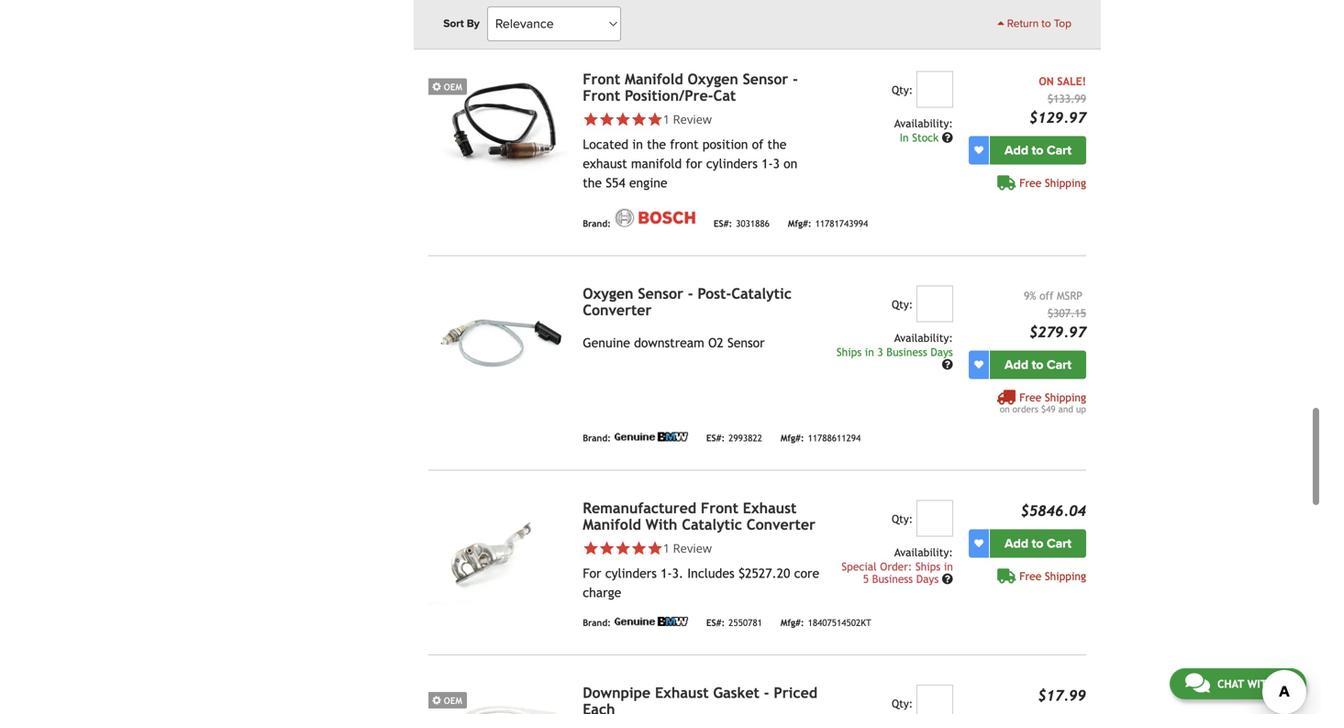 Task type: describe. For each thing, give the bounding box(es) containing it.
- inside the downpipe exhaust gasket - priced each
[[764, 685, 770, 702]]

exhaust inside the downpipe exhaust gasket - priced each
[[655, 685, 709, 702]]

ships in 3 business days
[[837, 346, 953, 359]]

remanufactured front exhaust manifold with catalytic converter
[[583, 500, 816, 534]]

s54
[[606, 176, 626, 190]]

chat
[[1218, 678, 1245, 691]]

oxygen inside oxygen sensor - post-catalytic converter
[[583, 285, 634, 302]]

of
[[752, 137, 764, 152]]

star image down with
[[631, 541, 647, 557]]

post-
[[698, 285, 732, 302]]

downpipe exhaust gasket - priced each link
[[583, 685, 818, 715]]

- inside front manifold oxygen sensor - front position/pre-cat
[[793, 70, 798, 87]]

exhaust inside the "remanufactured front exhaust manifold with catalytic converter"
[[743, 500, 797, 517]]

2993822
[[729, 433, 763, 444]]

3 inside located in the front position of the exhaust manifold for cylinders 1-3 on the s54 engine
[[773, 156, 780, 171]]

in for ships
[[865, 346, 874, 359]]

by
[[467, 17, 480, 30]]

$307.15
[[1048, 307, 1087, 320]]

engine
[[630, 176, 668, 190]]

qty: for remanufactured front exhaust manifold with catalytic converter
[[892, 513, 913, 526]]

downpipe exhaust gasket - priced each
[[583, 685, 818, 715]]

1 add from the top
[[1005, 143, 1029, 158]]

1 brand: from the top
[[583, 4, 611, 14]]

position/pre-
[[625, 87, 714, 104]]

catalytic inside oxygen sensor - post-catalytic converter
[[732, 285, 792, 302]]

1- inside for cylinders 1-3. includes $2527.20 core charge
[[661, 567, 672, 581]]

$17.99
[[1038, 688, 1087, 705]]

gasket
[[714, 685, 760, 702]]

special order: ships in 5 business days
[[842, 561, 953, 586]]

cat
[[714, 87, 736, 104]]

1 free from the top
[[1020, 176, 1042, 189]]

add to cart button for add to wish list image
[[990, 136, 1087, 165]]

2 horizontal spatial the
[[768, 137, 787, 152]]

1- inside located in the front position of the exhaust manifold for cylinders 1-3 on the s54 engine
[[762, 156, 773, 171]]

cart for add to wish list image
[[1047, 143, 1072, 158]]

5
[[863, 573, 869, 586]]

review for manifold
[[673, 111, 712, 127]]

brand: for remanufactured
[[583, 618, 611, 629]]

front inside the "remanufactured front exhaust manifold with catalytic converter"
[[701, 500, 739, 517]]

charge
[[583, 586, 622, 601]]

0 vertical spatial ships
[[837, 346, 862, 359]]

genuine bmw - corporate logo image for converter
[[615, 433, 688, 442]]

and
[[1059, 404, 1074, 415]]

es#2993822 - 11788611294 - oxygen sensor - post-catalytic converter - genuine downstream o2 sensor - genuine bmw - bmw image
[[429, 286, 568, 390]]

cart for 1st add to wish list icon from the top of the page
[[1047, 357, 1072, 373]]

availability: for front manifold oxygen sensor - front position/pre-cat
[[895, 117, 953, 130]]

oxygen sensor - post-catalytic converter
[[583, 285, 792, 319]]

question circle image
[[942, 359, 953, 370]]

es#: for position/pre-
[[714, 218, 733, 229]]

1 free shipping from the top
[[1020, 176, 1087, 189]]

for
[[686, 156, 703, 171]]

es#: 3031886
[[714, 218, 770, 229]]

downstream
[[634, 336, 705, 350]]

star image down remanufactured
[[615, 541, 631, 557]]

es#: 2993822
[[707, 433, 763, 444]]

order:
[[880, 561, 913, 573]]

sensor for oxygen
[[743, 70, 789, 87]]

2 add to wish list image from the top
[[975, 539, 984, 549]]

core
[[794, 567, 820, 581]]

on inside the free shipping on orders $49 and up
[[1000, 404, 1010, 415]]

downpipe
[[583, 685, 651, 702]]

sale!
[[1058, 75, 1087, 87]]

0 vertical spatial days
[[931, 346, 953, 359]]

1 horizontal spatial 3
[[878, 346, 884, 359]]

remanufactured
[[583, 500, 697, 517]]

1 review for manifold
[[663, 111, 712, 127]]

located
[[583, 137, 629, 152]]

free inside the free shipping on orders $49 and up
[[1020, 391, 1042, 404]]

days inside the special order: ships in 5 business days
[[917, 573, 939, 586]]

remanufactured front exhaust manifold with catalytic converter link
[[583, 500, 816, 534]]

chat with us link
[[1170, 669, 1307, 700]]

question circle image for $5846.04
[[942, 574, 953, 585]]

11781743994
[[816, 218, 868, 229]]

in stock
[[900, 131, 942, 144]]

cylinders inside for cylinders 1-3. includes $2527.20 core charge
[[605, 567, 657, 581]]

11788611294
[[808, 433, 861, 444]]

front
[[670, 137, 699, 152]]

1 for front
[[663, 111, 670, 127]]

18407514502kt
[[808, 618, 872, 629]]

to for 2nd add to wish list icon the 'add to cart' button
[[1032, 536, 1044, 552]]

us
[[1278, 678, 1291, 691]]

oxygen sensor - post-catalytic converter link
[[583, 285, 792, 319]]

brand: for oxygen
[[583, 433, 611, 444]]

exhaust
[[583, 156, 628, 171]]

o2
[[709, 336, 724, 350]]

with
[[646, 517, 678, 534]]

$279.97
[[1030, 324, 1087, 341]]

genuine bmw - corporate logo image for catalytic
[[615, 617, 688, 627]]

bosch - corporate logo image
[[615, 209, 696, 227]]

mfg#: 11788611294
[[781, 433, 861, 444]]

chat with us
[[1218, 678, 1291, 691]]

sort
[[443, 17, 464, 30]]

1 review for front
[[663, 540, 712, 557]]

9% off msrp $307.15 $279.97
[[1024, 289, 1087, 341]]

business inside the special order: ships in 5 business days
[[873, 573, 913, 586]]

es#: 2550781
[[707, 618, 763, 629]]

mfg#: for position/pre-
[[788, 218, 812, 229]]

$5846.04
[[1021, 503, 1087, 520]]

$49
[[1042, 404, 1056, 415]]

3 shipping from the top
[[1045, 570, 1087, 583]]

es#2550781 - 18407514502kt - remanufactured front exhaust manifold with catalytic converter - for cylinders 1-3. includes $2527.20 core charge - genuine bmw - bmw image
[[429, 500, 568, 605]]

1 add to wish list image from the top
[[975, 360, 984, 370]]

0 horizontal spatial the
[[583, 176, 602, 190]]

3.
[[672, 567, 684, 581]]

2 add from the top
[[1005, 357, 1029, 373]]



Task type: locate. For each thing, give the bounding box(es) containing it.
1 review from the top
[[673, 111, 712, 127]]

add to cart button down $129.97
[[990, 136, 1087, 165]]

sort by
[[443, 17, 480, 30]]

1 vertical spatial 1
[[663, 540, 670, 557]]

oxygen up position
[[688, 70, 739, 87]]

free
[[1020, 176, 1042, 189], [1020, 391, 1042, 404], [1020, 570, 1042, 583]]

top
[[1054, 17, 1072, 30]]

2 1 review from the top
[[663, 540, 712, 557]]

2 vertical spatial add to cart button
[[990, 530, 1087, 558]]

brand: down charge
[[583, 618, 611, 629]]

days up question circle icon
[[931, 346, 953, 359]]

1 vertical spatial catalytic
[[682, 517, 742, 534]]

2 vertical spatial availability:
[[895, 546, 953, 559]]

the up manifold
[[647, 137, 666, 152]]

0 vertical spatial shipping
[[1045, 176, 1087, 189]]

0 vertical spatial cart
[[1047, 143, 1072, 158]]

1 review up 3.
[[663, 540, 712, 557]]

2 vertical spatial sensor
[[728, 336, 765, 350]]

None number field
[[917, 71, 953, 108], [917, 286, 953, 322], [917, 500, 953, 537], [917, 685, 953, 715], [917, 71, 953, 108], [917, 286, 953, 322], [917, 500, 953, 537], [917, 685, 953, 715]]

add to cart for the 'add to cart' button related to 1st add to wish list icon from the top of the page
[[1005, 357, 1072, 373]]

free shipping down $5846.04
[[1020, 570, 1087, 583]]

converter inside oxygen sensor - post-catalytic converter
[[583, 302, 652, 319]]

1 vertical spatial business
[[873, 573, 913, 586]]

es#: for converter
[[707, 618, 725, 629]]

to up the free shipping on orders $49 and up
[[1032, 357, 1044, 373]]

sensor right cat
[[743, 70, 789, 87]]

add to wish list image
[[975, 360, 984, 370], [975, 539, 984, 549]]

2 vertical spatial shipping
[[1045, 570, 1087, 583]]

2 vertical spatial add
[[1005, 536, 1029, 552]]

1 1 review from the top
[[663, 111, 712, 127]]

- right cat
[[793, 70, 798, 87]]

star image down position/pre- on the top of page
[[647, 111, 663, 127]]

1 vertical spatial genuine bmw - corporate logo image
[[615, 617, 688, 627]]

availability: up the order:
[[895, 546, 953, 559]]

1 down with
[[663, 540, 670, 557]]

0 vertical spatial catalytic
[[732, 285, 792, 302]]

- left 'priced'
[[764, 685, 770, 702]]

ships right the order:
[[916, 561, 941, 573]]

2 availability: from the top
[[895, 332, 953, 344]]

add to cart button
[[990, 136, 1087, 165], [990, 351, 1087, 379], [990, 530, 1087, 558]]

stock
[[913, 131, 939, 144]]

0 vertical spatial mfg#:
[[788, 218, 812, 229]]

0 horizontal spatial oxygen
[[583, 285, 634, 302]]

mfg#: left 11788611294
[[781, 433, 805, 444]]

cart down $279.97
[[1047, 357, 1072, 373]]

2 add to cart from the top
[[1005, 357, 1072, 373]]

for cylinders 1-3. includes $2527.20 core charge
[[583, 567, 820, 601]]

2 genuine bmw - corporate logo image from the top
[[615, 617, 688, 627]]

3 cart from the top
[[1047, 536, 1072, 552]]

add to cart down $129.97
[[1005, 143, 1072, 158]]

cart down $5846.04
[[1047, 536, 1072, 552]]

review up front
[[673, 111, 712, 127]]

mfg#: 18407514502kt
[[781, 618, 872, 629]]

to down $5846.04
[[1032, 536, 1044, 552]]

star image up located
[[583, 111, 599, 127]]

availability: up stock
[[895, 117, 953, 130]]

add down $5846.04
[[1005, 536, 1029, 552]]

0 vertical spatial availability:
[[895, 117, 953, 130]]

3031886
[[736, 218, 770, 229]]

0 horizontal spatial converter
[[583, 302, 652, 319]]

sensor inside front manifold oxygen sensor - front position/pre-cat
[[743, 70, 789, 87]]

2 vertical spatial in
[[944, 561, 953, 573]]

in inside located in the front position of the exhaust manifold for cylinders 1-3 on the s54 engine
[[633, 137, 643, 152]]

caret up image
[[998, 17, 1005, 28]]

1 vertical spatial cart
[[1047, 357, 1072, 373]]

review up 3.
[[673, 540, 712, 557]]

1 horizontal spatial cylinders
[[706, 156, 758, 171]]

in inside the special order: ships in 5 business days
[[944, 561, 953, 573]]

0 vertical spatial exhaust
[[743, 500, 797, 517]]

genuine downstream o2 sensor
[[583, 336, 765, 350]]

add to cart button for 1st add to wish list icon from the top of the page
[[990, 351, 1087, 379]]

shipping down $5846.04
[[1045, 570, 1087, 583]]

-
[[793, 70, 798, 87], [688, 285, 694, 302], [764, 685, 770, 702]]

0 horizontal spatial on
[[784, 156, 798, 171]]

1 vertical spatial question circle image
[[942, 574, 953, 585]]

0 vertical spatial converter
[[583, 302, 652, 319]]

converter up genuine
[[583, 302, 652, 319]]

1 qty: from the top
[[892, 83, 913, 96]]

1 vertical spatial availability:
[[895, 332, 953, 344]]

add to cart up the free shipping on orders $49 and up
[[1005, 357, 1072, 373]]

in for located
[[633, 137, 643, 152]]

days right the order:
[[917, 573, 939, 586]]

on up mfg#: 11781743994
[[784, 156, 798, 171]]

add to cart
[[1005, 143, 1072, 158], [1005, 357, 1072, 373], [1005, 536, 1072, 552]]

1 horizontal spatial oxygen
[[688, 70, 739, 87]]

1 vertical spatial days
[[917, 573, 939, 586]]

on inside located in the front position of the exhaust manifold for cylinders 1-3 on the s54 engine
[[784, 156, 798, 171]]

0 horizontal spatial exhaust
[[655, 685, 709, 702]]

2 qty: from the top
[[892, 298, 913, 311]]

es#: left 3031886
[[714, 218, 733, 229]]

catalytic up includes
[[682, 517, 742, 534]]

2 1 from the top
[[663, 540, 670, 557]]

1 horizontal spatial -
[[764, 685, 770, 702]]

0 horizontal spatial 3
[[773, 156, 780, 171]]

sensor up downstream
[[638, 285, 684, 302]]

catalytic inside the "remanufactured front exhaust manifold with catalytic converter"
[[682, 517, 742, 534]]

question circle image for on sale!
[[942, 132, 953, 143]]

2 vertical spatial free
[[1020, 570, 1042, 583]]

2 cart from the top
[[1047, 357, 1072, 373]]

cart down $129.97
[[1047, 143, 1072, 158]]

brand: left the genuine volkswagen audi - corporate logo
[[583, 4, 611, 14]]

question circle image right stock
[[942, 132, 953, 143]]

1 vertical spatial add
[[1005, 357, 1029, 373]]

2 shipping from the top
[[1045, 391, 1087, 404]]

free shipping on orders $49 and up
[[1000, 391, 1087, 415]]

manifold inside front manifold oxygen sensor - front position/pre-cat
[[625, 70, 683, 87]]

1 horizontal spatial exhaust
[[743, 500, 797, 517]]

2 free from the top
[[1020, 391, 1042, 404]]

0 horizontal spatial 1-
[[661, 567, 672, 581]]

qty: for oxygen sensor - post-catalytic converter
[[892, 298, 913, 311]]

special
[[842, 561, 877, 573]]

2 vertical spatial -
[[764, 685, 770, 702]]

genuine
[[583, 336, 630, 350]]

1 vertical spatial 1-
[[661, 567, 672, 581]]

3 free from the top
[[1020, 570, 1042, 583]]

0 vertical spatial cylinders
[[706, 156, 758, 171]]

es#3031886 - 11781743994 - front manifold oxygen sensor - front position/pre-cat - located in the front position of the exhaust manifold for cylinders 1-3 on the s54 engine - bosch - bmw image
[[429, 71, 568, 176]]

1- down of at top right
[[762, 156, 773, 171]]

on left orders
[[1000, 404, 1010, 415]]

sensor
[[743, 70, 789, 87], [638, 285, 684, 302], [728, 336, 765, 350]]

add
[[1005, 143, 1029, 158], [1005, 357, 1029, 373], [1005, 536, 1029, 552]]

free shipping down $129.97
[[1020, 176, 1087, 189]]

2 add to cart button from the top
[[990, 351, 1087, 379]]

add to cart button down $5846.04
[[990, 530, 1087, 558]]

es#:
[[714, 218, 733, 229], [707, 433, 725, 444], [707, 618, 725, 629]]

converter inside the "remanufactured front exhaust manifold with catalytic converter"
[[747, 517, 816, 534]]

es#2626518 - 18307553603 - downpipe exhaust gasket - priced each - located between downpipe and mid-pipes, 2 required - elring - bmw image
[[429, 685, 568, 715]]

ships
[[837, 346, 862, 359], [916, 561, 941, 573]]

1 add to cart from the top
[[1005, 143, 1072, 158]]

2 brand: from the top
[[583, 218, 611, 229]]

cylinders down position
[[706, 156, 758, 171]]

$129.97
[[1030, 109, 1087, 126]]

1 vertical spatial 3
[[878, 346, 884, 359]]

front
[[583, 70, 621, 87], [583, 87, 621, 104], [701, 500, 739, 517]]

- inside oxygen sensor - post-catalytic converter
[[688, 285, 694, 302]]

each
[[583, 701, 615, 715]]

1 vertical spatial ships
[[916, 561, 941, 573]]

3 availability: from the top
[[895, 546, 953, 559]]

exhaust
[[743, 500, 797, 517], [655, 685, 709, 702]]

comments image
[[1186, 673, 1210, 695]]

1- left includes
[[661, 567, 672, 581]]

1 for catalytic
[[663, 540, 670, 557]]

0 vertical spatial sensor
[[743, 70, 789, 87]]

1 vertical spatial oxygen
[[583, 285, 634, 302]]

cart
[[1047, 143, 1072, 158], [1047, 357, 1072, 373], [1047, 536, 1072, 552]]

3 add from the top
[[1005, 536, 1029, 552]]

manifold left with
[[583, 517, 641, 534]]

0 vertical spatial free
[[1020, 176, 1042, 189]]

2 free shipping from the top
[[1020, 570, 1087, 583]]

add to cart button for 2nd add to wish list icon
[[990, 530, 1087, 558]]

1 genuine bmw - corporate logo image from the top
[[615, 433, 688, 442]]

2 question circle image from the top
[[942, 574, 953, 585]]

1 horizontal spatial converter
[[747, 517, 816, 534]]

es#: left 2993822
[[707, 433, 725, 444]]

review for front
[[673, 540, 712, 557]]

1 cart from the top
[[1047, 143, 1072, 158]]

to for add to wish list image the 'add to cart' button
[[1032, 143, 1044, 158]]

in
[[900, 131, 909, 144]]

mfg#: right 2550781
[[781, 618, 805, 629]]

ships up 11788611294
[[837, 346, 862, 359]]

0 vertical spatial manifold
[[625, 70, 683, 87]]

add to cart down $5846.04
[[1005, 536, 1072, 552]]

add to wish list image
[[975, 146, 984, 155]]

with
[[1248, 678, 1275, 691]]

brand: down the s54
[[583, 218, 611, 229]]

in
[[633, 137, 643, 152], [865, 346, 874, 359], [944, 561, 953, 573]]

2 vertical spatial add to cart
[[1005, 536, 1072, 552]]

1 vertical spatial mfg#:
[[781, 433, 805, 444]]

0 vertical spatial on
[[784, 156, 798, 171]]

brand:
[[583, 4, 611, 14], [583, 218, 611, 229], [583, 433, 611, 444], [583, 618, 611, 629]]

sensor right o2
[[728, 336, 765, 350]]

genuine bmw - corporate logo image up remanufactured
[[615, 433, 688, 442]]

4 qty: from the top
[[892, 698, 913, 711]]

1 1 from the top
[[663, 111, 670, 127]]

includes
[[688, 567, 735, 581]]

0 vertical spatial 1
[[663, 111, 670, 127]]

sensor for o2
[[728, 336, 765, 350]]

add to cart button up the free shipping on orders $49 and up
[[990, 351, 1087, 379]]

add up orders
[[1005, 357, 1029, 373]]

for
[[583, 567, 602, 581]]

business
[[887, 346, 928, 359], [873, 573, 913, 586]]

1 availability: from the top
[[895, 117, 953, 130]]

1 vertical spatial free shipping
[[1020, 570, 1087, 583]]

0 horizontal spatial cylinders
[[605, 567, 657, 581]]

shipping right orders
[[1045, 391, 1087, 404]]

0 vertical spatial free shipping
[[1020, 176, 1087, 189]]

1 review up front
[[663, 111, 712, 127]]

3
[[773, 156, 780, 171], [878, 346, 884, 359]]

manifold
[[631, 156, 682, 171]]

exhaust left gasket
[[655, 685, 709, 702]]

cylinders up charge
[[605, 567, 657, 581]]

1 review
[[663, 111, 712, 127], [663, 540, 712, 557]]

1 horizontal spatial on
[[1000, 404, 1010, 415]]

off
[[1040, 289, 1054, 302]]

1 vertical spatial exhaust
[[655, 685, 709, 702]]

days
[[931, 346, 953, 359], [917, 573, 939, 586]]

3 brand: from the top
[[583, 433, 611, 444]]

0 vertical spatial -
[[793, 70, 798, 87]]

1 vertical spatial manifold
[[583, 517, 641, 534]]

3 qty: from the top
[[892, 513, 913, 526]]

availability: for oxygen sensor - post-catalytic converter
[[895, 332, 953, 344]]

0 vertical spatial in
[[633, 137, 643, 152]]

orders
[[1013, 404, 1039, 415]]

add right add to wish list image
[[1005, 143, 1029, 158]]

1 horizontal spatial 1-
[[762, 156, 773, 171]]

es#: left 2550781
[[707, 618, 725, 629]]

add to cart for 2nd add to wish list icon the 'add to cart' button
[[1005, 536, 1072, 552]]

manifold
[[625, 70, 683, 87], [583, 517, 641, 534]]

oxygen
[[688, 70, 739, 87], [583, 285, 634, 302]]

shipping down $129.97
[[1045, 176, 1087, 189]]

priced
[[774, 685, 818, 702]]

qty: for front manifold oxygen sensor - front position/pre-cat
[[892, 83, 913, 96]]

star image
[[583, 111, 599, 127], [647, 111, 663, 127], [615, 541, 631, 557], [631, 541, 647, 557]]

0 vertical spatial add to cart button
[[990, 136, 1087, 165]]

0 vertical spatial 1 review
[[663, 111, 712, 127]]

1 vertical spatial cylinders
[[605, 567, 657, 581]]

add to cart for add to wish list image the 'add to cart' button
[[1005, 143, 1072, 158]]

oxygen up genuine
[[583, 285, 634, 302]]

1 question circle image from the top
[[942, 132, 953, 143]]

on sale! $133.99 $129.97
[[1030, 75, 1087, 126]]

return to top link
[[998, 16, 1072, 32]]

to for the 'add to cart' button related to 1st add to wish list icon from the top of the page
[[1032, 357, 1044, 373]]

front manifold oxygen sensor - front position/pre-cat
[[583, 70, 798, 104]]

3 add to cart from the top
[[1005, 536, 1072, 552]]

0 vertical spatial add
[[1005, 143, 1029, 158]]

1 vertical spatial converter
[[747, 517, 816, 534]]

3 add to cart button from the top
[[990, 530, 1087, 558]]

brand: for front
[[583, 218, 611, 229]]

1 vertical spatial in
[[865, 346, 874, 359]]

2 review from the top
[[673, 540, 712, 557]]

1 vertical spatial -
[[688, 285, 694, 302]]

msrp
[[1057, 289, 1083, 302]]

the down exhaust
[[583, 176, 602, 190]]

$2527.20
[[739, 567, 791, 581]]

2 vertical spatial es#:
[[707, 618, 725, 629]]

return to top
[[1005, 17, 1072, 30]]

0 vertical spatial es#:
[[714, 218, 733, 229]]

to left "top"
[[1042, 17, 1052, 30]]

qty:
[[892, 83, 913, 96], [892, 298, 913, 311], [892, 513, 913, 526], [892, 698, 913, 711]]

1 vertical spatial sensor
[[638, 285, 684, 302]]

1 vertical spatial free
[[1020, 391, 1042, 404]]

1
[[663, 111, 670, 127], [663, 540, 670, 557]]

return
[[1008, 17, 1039, 30]]

1 down position/pre- on the top of page
[[663, 111, 670, 127]]

catalytic down 3031886
[[732, 285, 792, 302]]

genuine volkswagen audi - corporate logo image
[[615, 3, 707, 12]]

0 vertical spatial add to wish list image
[[975, 360, 984, 370]]

free left and
[[1020, 391, 1042, 404]]

free shipping
[[1020, 176, 1087, 189], [1020, 570, 1087, 583]]

0 horizontal spatial -
[[688, 285, 694, 302]]

1 vertical spatial on
[[1000, 404, 1010, 415]]

question circle image
[[942, 132, 953, 143], [942, 574, 953, 585]]

0 vertical spatial add to cart
[[1005, 143, 1072, 158]]

1 vertical spatial shipping
[[1045, 391, 1087, 404]]

oxygen inside front manifold oxygen sensor - front position/pre-cat
[[688, 70, 739, 87]]

front manifold oxygen sensor - front position/pre-cat link
[[583, 70, 798, 104]]

free down $5846.04
[[1020, 570, 1042, 583]]

mfg#: 11781743994
[[788, 218, 868, 229]]

- left post-
[[688, 285, 694, 302]]

position
[[703, 137, 748, 152]]

free down $129.97
[[1020, 176, 1042, 189]]

shipping inside the free shipping on orders $49 and up
[[1045, 391, 1087, 404]]

1 vertical spatial 1 review
[[663, 540, 712, 557]]

9%
[[1024, 289, 1037, 302]]

exhaust up $2527.20
[[743, 500, 797, 517]]

genuine bmw - corporate logo image down 3.
[[615, 617, 688, 627]]

0 horizontal spatial in
[[633, 137, 643, 152]]

0 vertical spatial 1-
[[762, 156, 773, 171]]

on
[[1039, 75, 1054, 87]]

0 vertical spatial oxygen
[[688, 70, 739, 87]]

1 vertical spatial add to cart button
[[990, 351, 1087, 379]]

review
[[673, 111, 712, 127], [673, 540, 712, 557]]

mfg#: for converter
[[781, 618, 805, 629]]

0 vertical spatial genuine bmw - corporate logo image
[[615, 433, 688, 442]]

manifold inside the "remanufactured front exhaust manifold with catalytic converter"
[[583, 517, 641, 534]]

mfg#: left 11781743994 at right
[[788, 218, 812, 229]]

availability: up ships in 3 business days
[[895, 332, 953, 344]]

to down $129.97
[[1032, 143, 1044, 158]]

availability:
[[895, 117, 953, 130], [895, 332, 953, 344], [895, 546, 953, 559]]

1 shipping from the top
[[1045, 176, 1087, 189]]

shipping
[[1045, 176, 1087, 189], [1045, 391, 1087, 404], [1045, 570, 1087, 583]]

0 vertical spatial question circle image
[[942, 132, 953, 143]]

1 horizontal spatial in
[[865, 346, 874, 359]]

4 brand: from the top
[[583, 618, 611, 629]]

the right of at top right
[[768, 137, 787, 152]]

1 horizontal spatial the
[[647, 137, 666, 152]]

1 vertical spatial add to wish list image
[[975, 539, 984, 549]]

sensor inside oxygen sensor - post-catalytic converter
[[638, 285, 684, 302]]

located in the front position of the exhaust manifold for cylinders 1-3 on the s54 engine
[[583, 137, 798, 190]]

on
[[784, 156, 798, 171], [1000, 404, 1010, 415]]

up
[[1077, 404, 1087, 415]]

0 vertical spatial 3
[[773, 156, 780, 171]]

1-
[[762, 156, 773, 171], [661, 567, 672, 581]]

$133.99
[[1048, 92, 1087, 105]]

genuine bmw - corporate logo image
[[615, 433, 688, 442], [615, 617, 688, 627]]

0 horizontal spatial ships
[[837, 346, 862, 359]]

availability: for remanufactured front exhaust manifold with catalytic converter
[[895, 546, 953, 559]]

1 horizontal spatial ships
[[916, 561, 941, 573]]

2 horizontal spatial -
[[793, 70, 798, 87]]

converter up $2527.20
[[747, 517, 816, 534]]

question circle image right 5
[[942, 574, 953, 585]]

ships inside the special order: ships in 5 business days
[[916, 561, 941, 573]]

brand: up remanufactured
[[583, 433, 611, 444]]

0 vertical spatial review
[[673, 111, 712, 127]]

1 add to cart button from the top
[[990, 136, 1087, 165]]

cylinders inside located in the front position of the exhaust manifold for cylinders 1-3 on the s54 engine
[[706, 156, 758, 171]]

1 vertical spatial add to cart
[[1005, 357, 1072, 373]]

2 horizontal spatial in
[[944, 561, 953, 573]]

star image
[[599, 111, 615, 127], [615, 111, 631, 127], [631, 111, 647, 127], [583, 541, 599, 557], [599, 541, 615, 557], [647, 541, 663, 557]]

cart for 2nd add to wish list icon
[[1047, 536, 1072, 552]]

2 vertical spatial mfg#:
[[781, 618, 805, 629]]

manifold down the genuine volkswagen audi - corporate logo
[[625, 70, 683, 87]]

0 vertical spatial business
[[887, 346, 928, 359]]

2550781
[[729, 618, 763, 629]]

2 vertical spatial cart
[[1047, 536, 1072, 552]]

1 vertical spatial review
[[673, 540, 712, 557]]

1 vertical spatial es#:
[[707, 433, 725, 444]]



Task type: vqa. For each thing, say whether or not it's contained in the screenshot.
ADD TO CART BUTTON
yes



